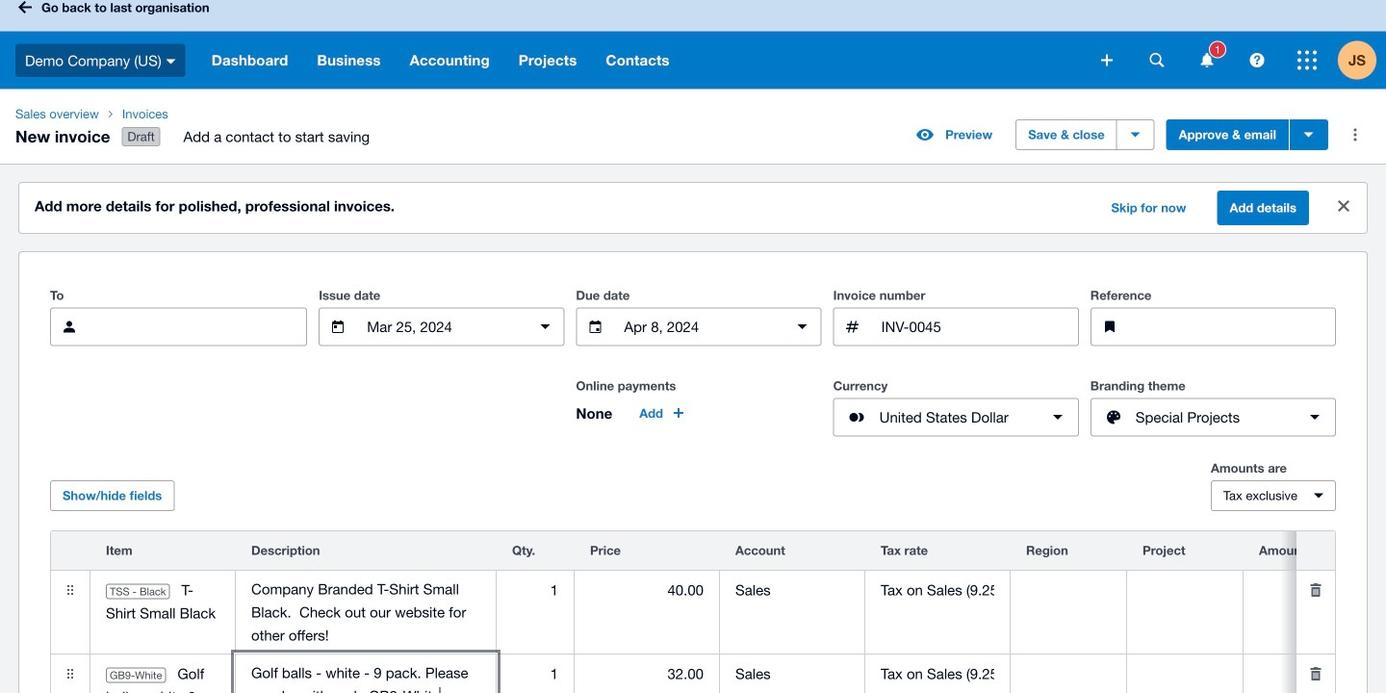 Task type: vqa. For each thing, say whether or not it's contained in the screenshot.
Invoice number element
yes



Task type: describe. For each thing, give the bounding box(es) containing it.
drag and drop line image for remove image in the bottom of the page
[[51, 571, 90, 610]]

invoice line item list element
[[50, 531, 1387, 693]]

invoice number element
[[834, 308, 1079, 346]]

more invoice options image
[[1337, 116, 1375, 154]]

2 more date options image from the left
[[784, 308, 822, 346]]

remove image
[[1297, 571, 1336, 610]]



Task type: locate. For each thing, give the bounding box(es) containing it.
drag and drop line image
[[51, 571, 90, 610], [51, 655, 90, 693]]

0 vertical spatial drag and drop line image
[[51, 571, 90, 610]]

None field
[[497, 572, 574, 609], [575, 572, 719, 609], [720, 572, 865, 609], [866, 572, 1010, 609], [1011, 572, 1127, 609], [1128, 572, 1243, 609], [1244, 572, 1387, 609], [497, 656, 574, 693], [575, 656, 719, 693], [720, 656, 865, 693], [866, 656, 1010, 693], [1011, 656, 1127, 693], [1128, 656, 1243, 693], [1244, 656, 1387, 693], [497, 572, 574, 609], [575, 572, 719, 609], [720, 572, 865, 609], [866, 572, 1010, 609], [1011, 572, 1127, 609], [1128, 572, 1243, 609], [1244, 572, 1387, 609], [497, 656, 574, 693], [575, 656, 719, 693], [720, 656, 865, 693], [866, 656, 1010, 693], [1011, 656, 1127, 693], [1128, 656, 1243, 693], [1244, 656, 1387, 693]]

0 horizontal spatial more date options image
[[526, 308, 565, 346]]

2 drag and drop line image from the top
[[51, 655, 90, 693]]

1 horizontal spatial more date options image
[[784, 308, 822, 346]]

drag and drop line image for remove icon
[[51, 655, 90, 693]]

None text field
[[623, 309, 776, 345], [1137, 309, 1336, 345], [623, 309, 776, 345], [1137, 309, 1336, 345]]

1 vertical spatial drag and drop line image
[[51, 655, 90, 693]]

remove image
[[1297, 655, 1336, 693]]

1 drag and drop line image from the top
[[51, 571, 90, 610]]

svg image
[[1201, 53, 1214, 67], [1102, 54, 1113, 66]]

more line item options element
[[1297, 532, 1336, 570]]

more date options image
[[526, 308, 565, 346], [784, 308, 822, 346]]

None text field
[[96, 309, 306, 345], [365, 309, 519, 345], [880, 309, 1078, 345], [236, 571, 496, 654], [236, 655, 496, 693], [96, 309, 306, 345], [365, 309, 519, 345], [880, 309, 1078, 345], [236, 571, 496, 654], [236, 655, 496, 693]]

contact element
[[50, 308, 307, 346]]

0 horizontal spatial svg image
[[1102, 54, 1113, 66]]

1 horizontal spatial svg image
[[1201, 53, 1214, 67]]

svg image
[[18, 1, 32, 13], [1298, 51, 1317, 70], [1150, 53, 1165, 67], [1251, 53, 1265, 67], [166, 59, 176, 64]]

1 more date options image from the left
[[526, 308, 565, 346]]

banner
[[0, 0, 1387, 89]]



